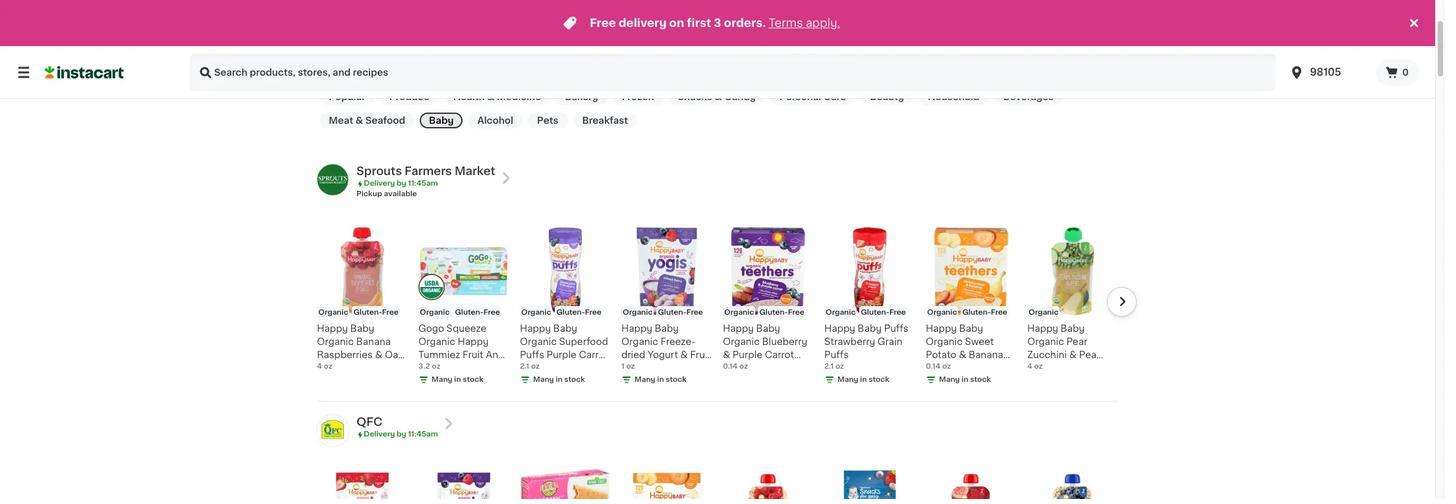 Task type: vqa. For each thing, say whether or not it's contained in the screenshot.
rightmost 2
yes



Task type: locate. For each thing, give the bounding box(es) containing it.
1 horizontal spatial 12
[[969, 364, 978, 373]]

1 4 from the left
[[317, 363, 322, 370]]

many in stock down mixed
[[635, 376, 687, 384]]

5 gluten- from the left
[[759, 309, 788, 316]]

free up grain
[[889, 309, 906, 316]]

7 oz from the left
[[942, 363, 951, 370]]

1 delivery from the top
[[364, 180, 395, 187]]

0 vertical spatial banana
[[356, 337, 391, 347]]

2 pack from the left
[[981, 364, 1003, 373]]

fruit inside gogo squeeze organic happy tummiez fruit and veggies variety pouches
[[463, 351, 484, 360]]

organic gluten-free up sweet
[[927, 309, 1007, 316]]

terms apply. link
[[769, 18, 840, 28]]

gluten- for happy baby organic banana raspberries & oats stage 2 pouch
[[353, 309, 382, 316]]

1 2 from the left
[[346, 364, 352, 373]]

stock down happy baby puffs strawberry grain puffs 2.1 oz
[[869, 376, 890, 384]]

2 horizontal spatial puffs
[[884, 324, 909, 333]]

1 horizontal spatial teethers
[[926, 364, 966, 373]]

in down happy baby puffs strawberry grain puffs 2.1 oz
[[860, 376, 867, 384]]

carrot for blueberry
[[579, 351, 608, 360]]

gluten- up squeeze
[[455, 309, 484, 316]]

98105
[[1310, 67, 1341, 77]]

in
[[454, 376, 461, 384], [556, 376, 562, 384], [657, 376, 664, 384], [860, 376, 867, 384], [962, 376, 968, 384]]

2 pouch from the left
[[1065, 364, 1094, 373]]

gluten- up superfood
[[556, 309, 585, 316]]

2 2 from the left
[[1057, 364, 1062, 373]]

2 many from the left
[[533, 376, 554, 384]]

sweet
[[965, 337, 994, 347]]

pouch down 'pea'
[[1065, 364, 1094, 373]]

6 organic gluten-free from the left
[[826, 309, 906, 316]]

many in stock down happy baby organic sweet potato & banana teethers 12 pack
[[939, 376, 991, 384]]

0 horizontal spatial carrot
[[579, 351, 608, 360]]

snacks up berry
[[621, 364, 655, 373]]

4 gluten- from the left
[[658, 309, 686, 316]]

breakfast link
[[573, 113, 637, 128]]

carrot for 12
[[765, 351, 794, 360]]

1 carrot from the left
[[579, 351, 608, 360]]

baby
[[317, 39, 369, 58], [429, 116, 454, 125], [350, 324, 374, 333], [553, 324, 577, 333], [655, 324, 679, 333], [756, 324, 780, 333], [858, 324, 882, 333], [959, 324, 983, 333], [1061, 324, 1085, 333]]

many down 2.1 oz
[[533, 376, 554, 384]]

pets
[[537, 116, 558, 125]]

1 0.14 from the left
[[723, 363, 738, 370]]

baby inside happy baby organic blueberry & purple carrot teethers 12 pack
[[756, 324, 780, 333]]

1 organic gluten-free from the left
[[318, 309, 399, 316]]

4 oz down raspberries
[[317, 363, 332, 370]]

purple
[[547, 351, 577, 360], [733, 351, 763, 360]]

oz for raspberries
[[324, 363, 332, 370]]

0 vertical spatial blueberry
[[762, 337, 807, 347]]

0 horizontal spatial 4 oz
[[317, 363, 332, 370]]

2 down zucchini
[[1057, 364, 1062, 373]]

7 organic gluten-free from the left
[[927, 309, 1007, 316]]

pouches
[[418, 377, 459, 386]]

2 fruit from the left
[[690, 351, 711, 360]]

2 inside happy baby organic banana raspberries & oats stage 2 pouch
[[346, 364, 352, 373]]

1 vertical spatial 11:45am
[[408, 431, 438, 438]]

in for puffs
[[556, 376, 562, 384]]

meat & seafood
[[329, 116, 405, 125]]

care
[[823, 92, 846, 101]]

potato
[[926, 351, 957, 360]]

2
[[346, 364, 352, 373], [1057, 364, 1062, 373]]

1 vertical spatial by
[[397, 431, 406, 438]]

1 teethers from the left
[[723, 364, 763, 373]]

free up happy baby organic blueberry & purple carrot teethers 12 pack
[[788, 309, 805, 316]]

purple inside happy baby organic superfood puffs purple carrot & blueberry
[[547, 351, 577, 360]]

fruit inside happy baby organic freeze- dried yogurt & fruit snacks mixed berry
[[690, 351, 711, 360]]

1 horizontal spatial fruit
[[690, 351, 711, 360]]

many in stock for puffs
[[533, 376, 585, 384]]

stock down mixed
[[666, 376, 687, 384]]

pack inside happy baby organic sweet potato & banana teethers 12 pack
[[981, 364, 1003, 373]]

2 oz from the left
[[432, 363, 440, 370]]

happy inside happy baby organic banana raspberries & oats stage 2 pouch
[[317, 324, 348, 333]]

happy inside "happy baby organic pear zucchini & pea stage 2 pouch"
[[1027, 324, 1058, 333]]

1 horizontal spatial 0.14
[[926, 363, 941, 370]]

baby inside happy baby organic banana raspberries & oats stage 2 pouch
[[350, 324, 374, 333]]

3 stock from the left
[[666, 376, 687, 384]]

banana up "oats"
[[356, 337, 391, 347]]

many in stock for dried
[[635, 376, 687, 384]]

pouch for zucchini
[[1065, 364, 1094, 373]]

2 for raspberries
[[346, 364, 352, 373]]

3 gluten- from the left
[[556, 309, 585, 316]]

teethers for &
[[723, 364, 763, 373]]

fruit up "variety"
[[463, 351, 484, 360]]

4
[[317, 363, 322, 370], [1027, 363, 1032, 370]]

many for happy baby organic superfood puffs purple carrot & blueberry
[[533, 376, 554, 384]]

pouch inside happy baby organic banana raspberries & oats stage 2 pouch
[[354, 364, 384, 373]]

1 horizontal spatial 2
[[1057, 364, 1062, 373]]

in down happy baby organic sweet potato & banana teethers 12 pack
[[962, 376, 968, 384]]

free for happy baby organic sweet potato & banana teethers 12 pack
[[991, 309, 1007, 316]]

organic gluten-free up strawberry
[[826, 309, 906, 316]]

organic gluten-free for happy baby organic freeze- dried yogurt & fruit snacks mixed berry
[[623, 309, 703, 316]]

snacks & candy
[[678, 92, 756, 101]]

5 organic gluten-free from the left
[[724, 309, 805, 316]]

5 oz from the left
[[739, 363, 748, 370]]

baby items at grocery stores near you
[[317, 39, 700, 58]]

baby inside happy baby organic freeze- dried yogurt & fruit snacks mixed berry
[[655, 324, 679, 333]]

pouch inside "happy baby organic pear zucchini & pea stage 2 pouch"
[[1065, 364, 1094, 373]]

stage for happy baby organic pear zucchini & pea stage 2 pouch
[[1027, 364, 1054, 373]]

4 stock from the left
[[869, 376, 890, 384]]

5 many in stock from the left
[[939, 376, 991, 384]]

11:45am down sprouts farmers market
[[408, 180, 438, 187]]

1 2.1 from the left
[[520, 363, 529, 370]]

6 gluten- from the left
[[861, 309, 889, 316]]

3 oz from the left
[[531, 363, 540, 370]]

1 12 from the left
[[766, 364, 775, 373]]

0 horizontal spatial fruit
[[463, 351, 484, 360]]

happy baby organic superfood puffs purple carrot & blueberry
[[520, 324, 608, 373]]

medicine
[[497, 92, 541, 101]]

puffs up grain
[[884, 324, 909, 333]]

and
[[486, 351, 504, 360]]

stock
[[463, 376, 484, 384], [564, 376, 585, 384], [666, 376, 687, 384], [869, 376, 890, 384], [970, 376, 991, 384]]

1 purple from the left
[[547, 351, 577, 360]]

1 fruit from the left
[[463, 351, 484, 360]]

stock for happy baby organic superfood puffs purple carrot & blueberry
[[564, 376, 585, 384]]

happy for happy baby organic superfood puffs purple carrot & blueberry
[[520, 324, 551, 333]]

stage down raspberries
[[317, 364, 344, 373]]

baby for happy baby organic pear zucchini & pea stage 2 pouch
[[1061, 324, 1085, 333]]

freeze-
[[661, 337, 696, 347]]

delivery by 11:45am up available
[[364, 180, 438, 187]]

3 in from the left
[[657, 376, 664, 384]]

free for happy baby organic superfood puffs purple carrot & blueberry
[[585, 309, 602, 316]]

free up stores
[[590, 18, 616, 28]]

baby for happy baby organic blueberry & purple carrot teethers 12 pack
[[756, 324, 780, 333]]

organic gluten-free up happy baby organic banana raspberries & oats stage 2 pouch
[[318, 309, 399, 316]]

carrot inside happy baby organic blueberry & purple carrot teethers 12 pack
[[765, 351, 794, 360]]

2 purple from the left
[[733, 351, 763, 360]]

oz inside happy baby puffs strawberry grain puffs 2.1 oz
[[836, 363, 844, 370]]

available
[[384, 190, 417, 198]]

0 horizontal spatial 0.14 oz
[[723, 363, 748, 370]]

2 by from the top
[[397, 431, 406, 438]]

2 inside "happy baby organic pear zucchini & pea stage 2 pouch"
[[1057, 364, 1062, 373]]

household
[[928, 92, 980, 101]]

delivery
[[364, 180, 395, 187], [364, 431, 395, 438]]

grocery
[[460, 39, 539, 58]]

oz for dried
[[626, 363, 635, 370]]

many down the "1 oz"
[[635, 376, 655, 384]]

4 down zucchini
[[1027, 363, 1032, 370]]

stage
[[317, 364, 344, 373], [1027, 364, 1054, 373]]

12 inside happy baby organic sweet potato & banana teethers 12 pack
[[969, 364, 978, 373]]

1 horizontal spatial 4 oz
[[1027, 363, 1043, 370]]

2 0.14 oz from the left
[[926, 363, 951, 370]]

2 teethers from the left
[[926, 364, 966, 373]]

2 delivery by 11:45am from the top
[[364, 431, 438, 438]]

stock down "variety"
[[463, 376, 484, 384]]

many down veggies
[[432, 376, 453, 384]]

organic inside happy baby organic banana raspberries & oats stage 2 pouch
[[317, 337, 354, 347]]

6 oz from the left
[[836, 363, 844, 370]]

organic gluten-free up happy baby organic blueberry & purple carrot teethers 12 pack
[[724, 309, 805, 316]]

many in stock
[[432, 376, 484, 384], [533, 376, 585, 384], [635, 376, 687, 384], [838, 376, 890, 384], [939, 376, 991, 384]]

sprouts farmers market
[[357, 166, 495, 177]]

1 vertical spatial snacks
[[621, 364, 655, 373]]

5 in from the left
[[962, 376, 968, 384]]

1 0.14 oz from the left
[[723, 363, 748, 370]]

2.1 down strawberry
[[824, 363, 834, 370]]

12 for carrot
[[766, 364, 775, 373]]

many down the potato
[[939, 376, 960, 384]]

0 vertical spatial 11:45am
[[408, 180, 438, 187]]

2 stage from the left
[[1027, 364, 1054, 373]]

gogo squeeze organic happy tummiez fruit and veggies variety pouches
[[418, 324, 504, 386]]

stock for happy baby puffs strawberry grain puffs
[[869, 376, 890, 384]]

many in stock down "variety"
[[432, 376, 484, 384]]

1 vertical spatial banana
[[969, 351, 1003, 360]]

many in stock down happy baby organic superfood puffs purple carrot & blueberry
[[533, 376, 585, 384]]

0 vertical spatial snacks
[[678, 92, 712, 101]]

& down pear
[[1069, 351, 1077, 360]]

banana
[[356, 337, 391, 347], [969, 351, 1003, 360]]

free up sweet
[[991, 309, 1007, 316]]

& inside happy baby organic blueberry & purple carrot teethers 12 pack
[[723, 351, 730, 360]]

2 0.14 from the left
[[926, 363, 941, 370]]

2 stock from the left
[[564, 376, 585, 384]]

oz for zucchini
[[1034, 363, 1043, 370]]

purple inside happy baby organic blueberry & purple carrot teethers 12 pack
[[733, 351, 763, 360]]

3 many in stock from the left
[[635, 376, 687, 384]]

0 horizontal spatial teethers
[[723, 364, 763, 373]]

0.14 oz down the potato
[[926, 363, 951, 370]]

delivery down the sprouts
[[364, 180, 395, 187]]

popular
[[329, 92, 366, 101]]

organic inside "happy baby organic pear zucchini & pea stage 2 pouch"
[[1027, 337, 1064, 347]]

1 stage from the left
[[317, 364, 344, 373]]

0 horizontal spatial 12
[[766, 364, 775, 373]]

blueberry down superfood
[[530, 364, 575, 373]]

4 oz down zucchini
[[1027, 363, 1043, 370]]

bakery link
[[556, 89, 607, 105]]

0 horizontal spatial banana
[[356, 337, 391, 347]]

baby inside happy baby puffs strawberry grain puffs 2.1 oz
[[858, 324, 882, 333]]

1 horizontal spatial 2.1
[[824, 363, 834, 370]]

baby inside happy baby organic sweet potato & banana teethers 12 pack
[[959, 324, 983, 333]]

baby inside "happy baby organic pear zucchini & pea stage 2 pouch"
[[1061, 324, 1085, 333]]

happy inside happy baby organic blueberry & purple carrot teethers 12 pack
[[723, 324, 754, 333]]

fruit down "freeze-"
[[690, 351, 711, 360]]

2 carrot from the left
[[765, 351, 794, 360]]

organic gluten-free for happy baby organic blueberry & purple carrot teethers 12 pack
[[724, 309, 805, 316]]

free up "freeze-"
[[686, 309, 703, 316]]

3 many from the left
[[635, 376, 655, 384]]

1 vertical spatial delivery
[[364, 431, 395, 438]]

pouch
[[354, 364, 384, 373], [1065, 364, 1094, 373]]

health & medicine
[[453, 92, 541, 101]]

5 stock from the left
[[970, 376, 991, 384]]

0 horizontal spatial 2
[[346, 364, 352, 373]]

2 for zucchini
[[1057, 364, 1062, 373]]

many for happy baby organic freeze- dried yogurt & fruit snacks mixed berry
[[635, 376, 655, 384]]

happy inside happy baby organic sweet potato & banana teethers 12 pack
[[926, 324, 957, 333]]

stock down happy baby organic sweet potato & banana teethers 12 pack
[[970, 376, 991, 384]]

1 many from the left
[[432, 376, 453, 384]]

0.14 for potato
[[926, 363, 941, 370]]

pouch down raspberries
[[354, 364, 384, 373]]

& inside happy baby organic banana raspberries & oats stage 2 pouch
[[375, 351, 382, 360]]

0 horizontal spatial blueberry
[[530, 364, 575, 373]]

gluten- for happy baby organic blueberry & purple carrot teethers 12 pack
[[759, 309, 788, 316]]

0.14 down the potato
[[926, 363, 941, 370]]

baby for happy baby organic banana raspberries & oats stage 2 pouch
[[350, 324, 374, 333]]

gogo
[[418, 324, 444, 333]]

delivery by 11:45am
[[364, 180, 438, 187], [364, 431, 438, 438]]

gluten- for happy baby organic sweet potato & banana teethers 12 pack
[[962, 309, 991, 316]]

on
[[669, 18, 684, 28]]

personal care link
[[770, 89, 855, 105]]

organic gluten-free up squeeze
[[420, 309, 500, 316]]

1 horizontal spatial pack
[[981, 364, 1003, 373]]

None search field
[[190, 54, 1276, 91]]

health
[[453, 92, 485, 101]]

carrot inside happy baby organic superfood puffs purple carrot & blueberry
[[579, 351, 608, 360]]

0.14
[[723, 363, 738, 370], [926, 363, 941, 370]]

pack inside happy baby organic blueberry & purple carrot teethers 12 pack
[[778, 364, 800, 373]]

1 vertical spatial blueberry
[[530, 364, 575, 373]]

snacks & candy link
[[669, 89, 765, 105]]

grain
[[878, 337, 902, 347]]

0 horizontal spatial puffs
[[520, 351, 544, 360]]

0 horizontal spatial stage
[[317, 364, 344, 373]]

0.14 oz for potato
[[926, 363, 951, 370]]

0 vertical spatial delivery by 11:45am
[[364, 180, 438, 187]]

items
[[374, 39, 430, 58]]

veggies
[[418, 364, 456, 373]]

organic inside happy baby organic blueberry & purple carrot teethers 12 pack
[[723, 337, 760, 347]]

1 stock from the left
[[463, 376, 484, 384]]

& right "variety"
[[520, 364, 527, 373]]

free up superfood
[[585, 309, 602, 316]]

stage inside happy baby organic banana raspberries & oats stage 2 pouch
[[317, 364, 344, 373]]

organic inside happy baby organic freeze- dried yogurt & fruit snacks mixed berry
[[621, 337, 658, 347]]

gluten- for happy baby puffs strawberry grain puffs
[[861, 309, 889, 316]]

in for tummiez
[[454, 376, 461, 384]]

many down happy baby puffs strawberry grain puffs 2.1 oz
[[838, 376, 858, 384]]

1 oz from the left
[[324, 363, 332, 370]]

gluten- up happy baby organic banana raspberries & oats stage 2 pouch
[[353, 309, 382, 316]]

many in stock down happy baby puffs strawberry grain puffs 2.1 oz
[[838, 376, 890, 384]]

3 organic gluten-free from the left
[[521, 309, 602, 316]]

4 oz from the left
[[626, 363, 635, 370]]

4 organic gluten-free from the left
[[623, 309, 703, 316]]

4 oz for happy baby organic banana raspberries & oats stage 2 pouch
[[317, 363, 332, 370]]

0.14 for &
[[723, 363, 738, 370]]

teethers
[[723, 364, 763, 373], [926, 364, 966, 373]]

1 pouch from the left
[[354, 364, 384, 373]]

1 horizontal spatial banana
[[969, 351, 1003, 360]]

alcohol
[[477, 116, 513, 125]]

0.14 oz right mixed
[[723, 363, 748, 370]]

0 vertical spatial delivery
[[364, 180, 395, 187]]

&
[[487, 92, 495, 101], [714, 92, 722, 101], [355, 116, 363, 125], [375, 351, 382, 360], [680, 351, 688, 360], [723, 351, 730, 360], [959, 351, 966, 360], [1069, 351, 1077, 360], [520, 364, 527, 373]]

baby inside happy baby organic superfood puffs purple carrot & blueberry
[[553, 324, 577, 333]]

11:45am down pouches
[[408, 431, 438, 438]]

stock down happy baby organic superfood puffs purple carrot & blueberry
[[564, 376, 585, 384]]

happy baby organic freeze- dried yogurt & fruit snacks mixed berry
[[621, 324, 711, 386]]

1 4 oz from the left
[[317, 363, 332, 370]]

1 by from the top
[[397, 180, 406, 187]]

stock for happy baby organic freeze- dried yogurt & fruit snacks mixed berry
[[666, 376, 687, 384]]

happy baby organic banana raspberries & oats stage 2 pouch
[[317, 324, 407, 373]]

free up "oats"
[[382, 309, 399, 316]]

teethers inside happy baby organic sweet potato & banana teethers 12 pack
[[926, 364, 966, 373]]

in down happy baby organic superfood puffs purple carrot & blueberry
[[556, 376, 562, 384]]

pack for banana
[[981, 364, 1003, 373]]

0 horizontal spatial 2.1
[[520, 363, 529, 370]]

gluten- up "freeze-"
[[658, 309, 686, 316]]

baby for happy baby puffs strawberry grain puffs 2.1 oz
[[858, 324, 882, 333]]

banana down sweet
[[969, 351, 1003, 360]]

blueberry left strawberry
[[762, 337, 807, 347]]

happy for happy baby organic freeze- dried yogurt & fruit snacks mixed berry
[[621, 324, 652, 333]]

2 many in stock from the left
[[533, 376, 585, 384]]

0 vertical spatial by
[[397, 180, 406, 187]]

organic
[[318, 309, 348, 316], [420, 309, 450, 316], [521, 309, 551, 316], [623, 309, 653, 316], [724, 309, 754, 316], [826, 309, 856, 316], [927, 309, 957, 316], [1029, 309, 1059, 316], [317, 337, 354, 347], [418, 337, 455, 347], [520, 337, 557, 347], [621, 337, 658, 347], [723, 337, 760, 347], [926, 337, 963, 347], [1027, 337, 1064, 347]]

in down mixed
[[657, 376, 664, 384]]

happy inside happy baby puffs strawberry grain puffs 2.1 oz
[[824, 324, 855, 333]]

purple for blueberry
[[733, 351, 763, 360]]

1 gluten- from the left
[[353, 309, 382, 316]]

0 horizontal spatial snacks
[[621, 364, 655, 373]]

squeeze
[[446, 324, 487, 333]]

pear
[[1067, 337, 1087, 347]]

delivery
[[619, 18, 667, 28]]

2 down raspberries
[[346, 364, 352, 373]]

1 horizontal spatial 4
[[1027, 363, 1032, 370]]

8 oz from the left
[[1034, 363, 1043, 370]]

2.1
[[520, 363, 529, 370], [824, 363, 834, 370]]

& down "freeze-"
[[680, 351, 688, 360]]

teethers inside happy baby organic blueberry & purple carrot teethers 12 pack
[[723, 364, 763, 373]]

delivery by 11:45am down qfc
[[364, 431, 438, 438]]

dried
[[621, 351, 645, 360]]

2 12 from the left
[[969, 364, 978, 373]]

organic gluten-free up "freeze-"
[[623, 309, 703, 316]]

& right the potato
[[959, 351, 966, 360]]

2 delivery from the top
[[364, 431, 395, 438]]

oz
[[324, 363, 332, 370], [432, 363, 440, 370], [531, 363, 540, 370], [626, 363, 635, 370], [739, 363, 748, 370], [836, 363, 844, 370], [942, 363, 951, 370], [1034, 363, 1043, 370]]

4 many in stock from the left
[[838, 376, 890, 384]]

1 horizontal spatial carrot
[[765, 351, 794, 360]]

you
[[662, 39, 700, 58]]

1 in from the left
[[454, 376, 461, 384]]

1 pack from the left
[[778, 364, 800, 373]]

gluten- up grain
[[861, 309, 889, 316]]

gluten- up happy baby organic blueberry & purple carrot teethers 12 pack
[[759, 309, 788, 316]]

happy inside happy baby organic superfood puffs purple carrot & blueberry
[[520, 324, 551, 333]]

organic gluten-free up happy baby organic superfood puffs purple carrot & blueberry
[[521, 309, 602, 316]]

carrot
[[579, 351, 608, 360], [765, 351, 794, 360]]

1 horizontal spatial pouch
[[1065, 364, 1094, 373]]

1 horizontal spatial stage
[[1027, 364, 1054, 373]]

5 many from the left
[[939, 376, 960, 384]]

& left "oats"
[[375, 351, 382, 360]]

puffs down strawberry
[[824, 351, 849, 360]]

7 gluten- from the left
[[962, 309, 991, 316]]

& right happy baby organic freeze- dried yogurt & fruit snacks mixed berry
[[723, 351, 730, 360]]

2 4 from the left
[[1027, 363, 1032, 370]]

happy for happy baby organic pear zucchini & pea stage 2 pouch
[[1027, 324, 1058, 333]]

11:45am
[[408, 180, 438, 187], [408, 431, 438, 438]]

1 vertical spatial delivery by 11:45am
[[364, 431, 438, 438]]

4 many from the left
[[838, 376, 858, 384]]

in down "variety"
[[454, 376, 461, 384]]

happy
[[317, 324, 348, 333], [520, 324, 551, 333], [621, 324, 652, 333], [723, 324, 754, 333], [824, 324, 855, 333], [926, 324, 957, 333], [1027, 324, 1058, 333], [458, 337, 489, 347]]

1
[[621, 363, 625, 370]]

organic gluten-free
[[318, 309, 399, 316], [420, 309, 500, 316], [521, 309, 602, 316], [623, 309, 703, 316], [724, 309, 805, 316], [826, 309, 906, 316], [927, 309, 1007, 316]]

pickup available
[[357, 190, 417, 198]]

happy inside happy baby organic freeze- dried yogurt & fruit snacks mixed berry
[[621, 324, 652, 333]]

0 horizontal spatial 0.14
[[723, 363, 738, 370]]

4 oz for happy baby organic pear zucchini & pea stage 2 pouch
[[1027, 363, 1043, 370]]

0 horizontal spatial purple
[[547, 351, 577, 360]]

gluten-
[[353, 309, 382, 316], [455, 309, 484, 316], [556, 309, 585, 316], [658, 309, 686, 316], [759, 309, 788, 316], [861, 309, 889, 316], [962, 309, 991, 316]]

1 horizontal spatial blueberry
[[762, 337, 807, 347]]

12 inside happy baby organic blueberry & purple carrot teethers 12 pack
[[766, 364, 775, 373]]

4 down raspberries
[[317, 363, 322, 370]]

4 oz
[[317, 363, 332, 370], [1027, 363, 1043, 370]]

stage down zucchini
[[1027, 364, 1054, 373]]

2 4 oz from the left
[[1027, 363, 1043, 370]]

purple for superfood
[[547, 351, 577, 360]]

pack
[[778, 364, 800, 373], [981, 364, 1003, 373]]

1 horizontal spatial purple
[[733, 351, 763, 360]]

puffs up 2.1 oz
[[520, 351, 544, 360]]

2 in from the left
[[556, 376, 562, 384]]

delivery down qfc
[[364, 431, 395, 438]]

2 organic gluten-free from the left
[[420, 309, 500, 316]]

2.1 right "variety"
[[520, 363, 529, 370]]

0 horizontal spatial 4
[[317, 363, 322, 370]]

pack for carrot
[[778, 364, 800, 373]]

oz for tummiez
[[432, 363, 440, 370]]

snacks down search field
[[678, 92, 712, 101]]

1 many in stock from the left
[[432, 376, 484, 384]]

2 2.1 from the left
[[824, 363, 834, 370]]

teethers for potato
[[926, 364, 966, 373]]

0 horizontal spatial pouch
[[354, 364, 384, 373]]

0.14 right mixed
[[723, 363, 738, 370]]

0 horizontal spatial pack
[[778, 364, 800, 373]]

stage inside "happy baby organic pear zucchini & pea stage 2 pouch"
[[1027, 364, 1054, 373]]

qfc image
[[317, 415, 349, 447]]

1 horizontal spatial 0.14 oz
[[926, 363, 951, 370]]

gluten- up sweet
[[962, 309, 991, 316]]



Task type: describe. For each thing, give the bounding box(es) containing it.
1 delivery by 11:45am from the top
[[364, 180, 438, 187]]

blueberry inside happy baby organic superfood puffs purple carrot & blueberry
[[530, 364, 575, 373]]

personal care
[[780, 92, 846, 101]]

breakfast
[[582, 116, 628, 125]]

& inside happy baby organic sweet potato & banana teethers 12 pack
[[959, 351, 966, 360]]

many for gogo squeeze organic happy tummiez fruit and veggies variety pouches
[[432, 376, 453, 384]]

3.2
[[418, 363, 430, 370]]

12 for banana
[[969, 364, 978, 373]]

beauty link
[[861, 89, 913, 105]]

free for happy baby puffs strawberry grain puffs
[[889, 309, 906, 316]]

blueberry inside happy baby organic blueberry & purple carrot teethers 12 pack
[[762, 337, 807, 347]]

oz for potato
[[942, 363, 951, 370]]

yogurt
[[648, 351, 678, 360]]

organic gluten-free for happy baby organic sweet potato & banana teethers 12 pack
[[927, 309, 1007, 316]]

banana inside happy baby organic banana raspberries & oats stage 2 pouch
[[356, 337, 391, 347]]

in for potato
[[962, 376, 968, 384]]

baby for happy baby organic freeze- dried yogurt & fruit snacks mixed berry
[[655, 324, 679, 333]]

seafood
[[365, 116, 405, 125]]

0 button
[[1376, 59, 1419, 86]]

farmers
[[405, 166, 452, 177]]

health & medicine link
[[444, 89, 550, 105]]

many in stock for tummiez
[[432, 376, 484, 384]]

Search field
[[190, 54, 1276, 91]]

candy
[[724, 92, 756, 101]]

baby for happy baby organic sweet potato & banana teethers 12 pack
[[959, 324, 983, 333]]

produce link
[[380, 89, 439, 105]]

free inside limited time offer region
[[590, 18, 616, 28]]

household link
[[919, 89, 989, 105]]

free for happy baby organic blueberry & purple carrot teethers 12 pack
[[788, 309, 805, 316]]

1 oz
[[621, 363, 635, 370]]

frozen
[[622, 92, 654, 101]]

limited time offer region
[[0, 0, 1406, 46]]

& inside "happy baby organic pear zucchini & pea stage 2 pouch"
[[1069, 351, 1077, 360]]

gluten- for happy baby organic freeze- dried yogurt & fruit snacks mixed berry
[[658, 309, 686, 316]]

item badge image
[[418, 274, 445, 300]]

3.2 oz
[[418, 363, 440, 370]]

& inside happy baby organic superfood puffs purple carrot & blueberry
[[520, 364, 527, 373]]

beverages link
[[994, 89, 1063, 105]]

orders.
[[724, 18, 766, 28]]

& right health
[[487, 92, 495, 101]]

stores
[[544, 39, 608, 58]]

berry
[[621, 377, 647, 386]]

2.1 inside happy baby puffs strawberry grain puffs 2.1 oz
[[824, 363, 834, 370]]

puffs inside happy baby organic superfood puffs purple carrot & blueberry
[[520, 351, 544, 360]]

happy baby organic blueberry & purple carrot teethers 12 pack
[[723, 324, 807, 373]]

popular link
[[320, 89, 375, 105]]

0
[[1402, 68, 1409, 77]]

apply.
[[806, 18, 840, 28]]

gluten- for happy baby organic superfood puffs purple carrot & blueberry
[[556, 309, 585, 316]]

& inside happy baby organic freeze- dried yogurt & fruit snacks mixed berry
[[680, 351, 688, 360]]

2 11:45am from the top
[[408, 431, 438, 438]]

strawberry
[[824, 337, 875, 347]]

98105 button
[[1289, 54, 1368, 91]]

98105 button
[[1281, 54, 1376, 91]]

stock for happy baby organic sweet potato & banana teethers 12 pack
[[970, 376, 991, 384]]

happy for happy baby puffs strawberry grain puffs 2.1 oz
[[824, 324, 855, 333]]

free for happy baby organic banana raspberries & oats stage 2 pouch
[[382, 309, 399, 316]]

market
[[455, 166, 495, 177]]

at
[[435, 39, 455, 58]]

near
[[612, 39, 657, 58]]

instacart logo image
[[45, 65, 124, 80]]

3
[[714, 18, 721, 28]]

free for happy baby organic freeze- dried yogurt & fruit snacks mixed berry
[[686, 309, 703, 316]]

qfc
[[357, 417, 382, 428]]

frozen link
[[613, 89, 663, 105]]

organic gluten-free for happy baby organic superfood puffs purple carrot & blueberry
[[521, 309, 602, 316]]

2 gluten- from the left
[[455, 309, 484, 316]]

many for happy baby puffs strawberry grain puffs
[[838, 376, 858, 384]]

happy baby organic sweet potato & banana teethers 12 pack
[[926, 324, 1003, 373]]

pouch for raspberries
[[354, 364, 384, 373]]

sprouts farmers market image
[[317, 164, 349, 196]]

organic gluten-free for happy baby organic banana raspberries & oats stage 2 pouch
[[318, 309, 399, 316]]

1 11:45am from the top
[[408, 180, 438, 187]]

4 for happy baby organic pear zucchini & pea stage 2 pouch
[[1027, 363, 1032, 370]]

superfood
[[559, 337, 608, 347]]

free up squeeze
[[483, 309, 500, 316]]

stage for happy baby organic banana raspberries & oats stage 2 pouch
[[317, 364, 344, 373]]

& left candy
[[714, 92, 722, 101]]

beverages
[[1003, 92, 1054, 101]]

1 horizontal spatial snacks
[[678, 92, 712, 101]]

free delivery on first 3 orders. terms apply.
[[590, 18, 840, 28]]

baby link
[[420, 113, 463, 128]]

happy baby organic pear zucchini & pea stage 2 pouch
[[1027, 324, 1097, 373]]

terms
[[769, 18, 803, 28]]

happy for happy baby organic banana raspberries & oats stage 2 pouch
[[317, 324, 348, 333]]

4 in from the left
[[860, 376, 867, 384]]

produce
[[389, 92, 429, 101]]

organic inside happy baby organic superfood puffs purple carrot & blueberry
[[520, 337, 557, 347]]

stock for gogo squeeze organic happy tummiez fruit and veggies variety pouches
[[463, 376, 484, 384]]

raspberries
[[317, 351, 373, 360]]

pets link
[[528, 113, 568, 128]]

pea
[[1079, 351, 1097, 360]]

1 horizontal spatial puffs
[[824, 351, 849, 360]]

happy for happy baby organic sweet potato & banana teethers 12 pack
[[926, 324, 957, 333]]

item carousel region
[[299, 221, 1137, 396]]

zucchini
[[1027, 351, 1067, 360]]

many for happy baby organic sweet potato & banana teethers 12 pack
[[939, 376, 960, 384]]

banana inside happy baby organic sweet potato & banana teethers 12 pack
[[969, 351, 1003, 360]]

oats
[[385, 351, 407, 360]]

in for dried
[[657, 376, 664, 384]]

meat & seafood link
[[320, 113, 414, 128]]

first
[[687, 18, 711, 28]]

organic gluten-free for happy baby puffs strawberry grain puffs
[[826, 309, 906, 316]]

snacks inside happy baby organic freeze- dried yogurt & fruit snacks mixed berry
[[621, 364, 655, 373]]

tummiez
[[418, 351, 460, 360]]

baby for happy baby organic superfood puffs purple carrot & blueberry
[[553, 324, 577, 333]]

many in stock for potato
[[939, 376, 991, 384]]

sprouts
[[357, 166, 402, 177]]

2.1 oz
[[520, 363, 540, 370]]

organic inside gogo squeeze organic happy tummiez fruit and veggies variety pouches
[[418, 337, 455, 347]]

pickup
[[357, 190, 382, 198]]

oz for puffs
[[531, 363, 540, 370]]

variety
[[458, 364, 490, 373]]

mixed
[[657, 364, 685, 373]]

personal
[[780, 92, 821, 101]]

0.14 oz for &
[[723, 363, 748, 370]]

& right meat
[[355, 116, 363, 125]]

oz for &
[[739, 363, 748, 370]]

4 for happy baby organic banana raspberries & oats stage 2 pouch
[[317, 363, 322, 370]]

happy for happy baby organic blueberry & purple carrot teethers 12 pack
[[723, 324, 754, 333]]

happy inside gogo squeeze organic happy tummiez fruit and veggies variety pouches
[[458, 337, 489, 347]]

organic inside happy baby organic sweet potato & banana teethers 12 pack
[[926, 337, 963, 347]]

happy baby puffs strawberry grain puffs 2.1 oz
[[824, 324, 909, 370]]

beauty
[[870, 92, 904, 101]]

alcohol link
[[468, 113, 523, 128]]

bakery
[[565, 92, 598, 101]]

meat
[[329, 116, 353, 125]]



